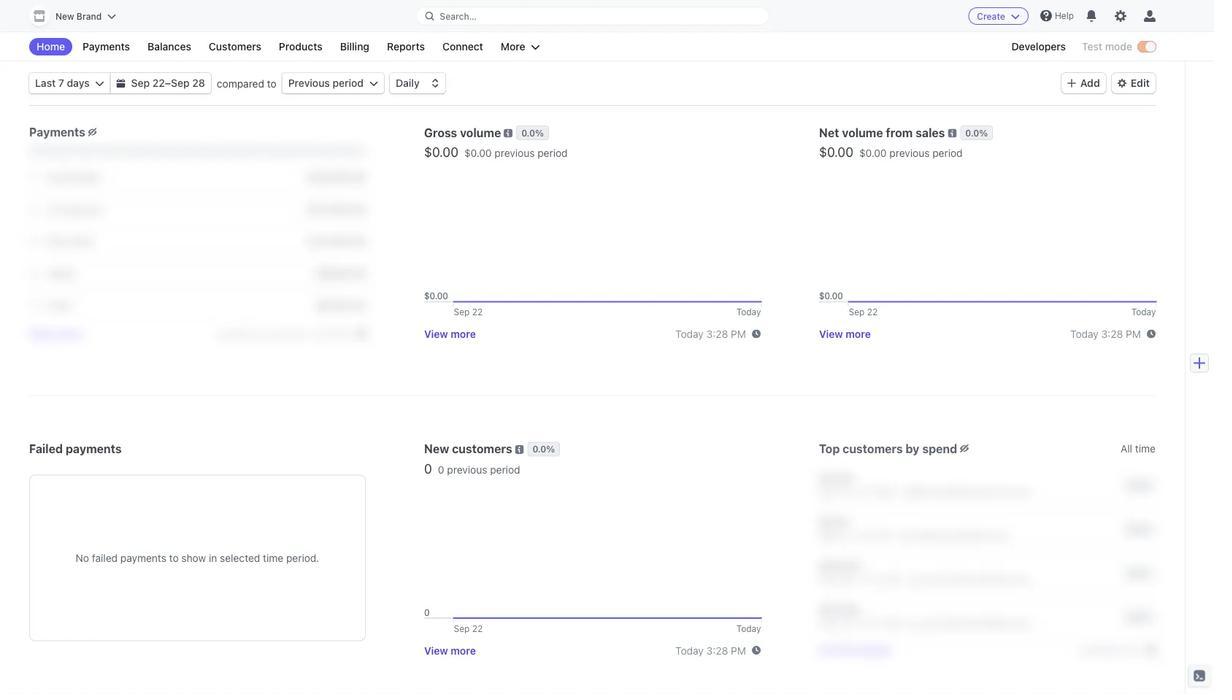 Task type: describe. For each thing, give the bounding box(es) containing it.
$22,000.00
[[307, 203, 366, 215]]

0.0% for net volume from sales
[[966, 128, 988, 138]]

$0.00 $0.00 previous period for gross volume
[[424, 144, 568, 160]]

1 horizontal spatial to
[[267, 77, 277, 89]]

info image for $0.00
[[504, 129, 513, 138]]

$25,000.00
[[307, 171, 366, 183]]

hidden image for top customers by spend
[[961, 445, 969, 453]]

connect
[[443, 41, 484, 53]]

24
[[842, 645, 855, 657]]

customers
[[209, 41, 261, 53]]

0 vertical spatial payments
[[83, 41, 130, 53]]

in
[[209, 552, 217, 565]]

new for new brand
[[56, 11, 74, 22]]

compared to
[[217, 77, 277, 89]]

3:28 for net volume from sales
[[1102, 328, 1124, 340]]

no failed payments to show in selected time period.
[[76, 552, 320, 565]]

top customers by spend
[[820, 442, 958, 456]]

22
[[153, 77, 165, 89]]

spend
[[923, 442, 958, 456]]

view more for new customers
[[424, 645, 476, 657]]

products
[[279, 41, 323, 53]]

0 inside 0 0 previous period
[[438, 464, 445, 476]]

toolbar containing add
[[1062, 73, 1156, 94]]

failed payments
[[29, 442, 122, 456]]

previous for gross volume
[[495, 147, 535, 159]]

balances
[[148, 41, 191, 53]]

net
[[820, 126, 840, 140]]

billing link
[[333, 38, 377, 56]]

3:28 for gross volume
[[707, 328, 729, 340]]

2 sep from the left
[[171, 77, 190, 89]]

customers for top
[[843, 442, 903, 456]]

0 horizontal spatial to
[[169, 552, 179, 565]]

edit button
[[1112, 73, 1156, 94]]

1 $5000.00 from the top
[[317, 267, 366, 279]]

new for new customers
[[424, 442, 450, 456]]

last 7 days
[[35, 77, 90, 89]]

of
[[829, 645, 839, 657]]

top
[[820, 442, 840, 456]]

gross volume
[[424, 126, 501, 140]]

create
[[978, 11, 1006, 21]]

all
[[1121, 443, 1133, 455]]

more button
[[494, 38, 548, 56]]

4 of 24 results link
[[820, 645, 891, 657]]

today for net volume from sales
[[1071, 328, 1099, 340]]

selected
[[220, 552, 260, 565]]

developers link
[[1005, 38, 1074, 56]]

balances link
[[140, 38, 199, 56]]

1 vertical spatial payments
[[120, 552, 166, 565]]

period for net volume from sales
[[933, 147, 963, 159]]

help
[[1056, 11, 1075, 21]]

previous period button
[[283, 73, 384, 94]]

view more for gross volume
[[424, 328, 476, 340]]

your overview
[[29, 27, 163, 52]]

no
[[76, 552, 89, 565]]

$0.00 down net
[[820, 144, 854, 160]]

mode
[[1106, 41, 1133, 53]]

28
[[192, 77, 205, 89]]

create button
[[969, 7, 1029, 25]]

view for new customers
[[424, 645, 448, 657]]

previous
[[288, 77, 330, 89]]

net volume from sales
[[820, 126, 946, 140]]

home
[[37, 41, 65, 53]]

0.0% for gross volume
[[522, 128, 544, 138]]

compared
[[217, 77, 264, 89]]

add button
[[1062, 73, 1107, 94]]

from
[[887, 126, 913, 140]]

svg image
[[117, 79, 125, 88]]

overview
[[77, 27, 163, 52]]

add
[[1081, 77, 1101, 89]]

period for new customers
[[490, 464, 521, 476]]

customers link
[[202, 38, 269, 56]]

sep 22 – sep 28
[[131, 77, 205, 89]]

days
[[67, 77, 90, 89]]

top customers by spend grid
[[820, 464, 1156, 639]]

help button
[[1035, 4, 1080, 27]]

$15,000.00
[[307, 235, 366, 247]]

3:28 for new customers
[[707, 645, 729, 657]]

info image for 0
[[515, 446, 524, 454]]

4 of 24 results
[[820, 645, 891, 657]]

gross
[[424, 126, 458, 140]]

customers for new
[[452, 442, 513, 456]]



Task type: locate. For each thing, give the bounding box(es) containing it.
more for net volume from sales
[[846, 328, 871, 340]]

2 $0.00 $0.00 previous period from the left
[[820, 144, 963, 160]]

view
[[29, 328, 53, 340], [424, 328, 448, 340], [820, 328, 844, 340], [424, 645, 448, 657]]

last
[[35, 77, 56, 89]]

view more link for gross volume
[[424, 328, 476, 340]]

svg image inside last 7 days popup button
[[95, 79, 104, 88]]

home link
[[29, 38, 72, 56]]

svg image inside previous period popup button
[[370, 79, 378, 88]]

2 0.0% from the left
[[966, 128, 988, 138]]

2 horizontal spatial previous
[[890, 147, 930, 159]]

reports link
[[380, 38, 432, 56]]

$0.00 down gross
[[424, 144, 459, 160]]

more for new customers
[[451, 645, 476, 657]]

$0.00 $0.00 previous period down gross volume
[[424, 144, 568, 160]]

new
[[56, 11, 74, 22], [424, 442, 450, 456]]

view more for net volume from sales
[[820, 328, 871, 340]]

billing
[[340, 41, 370, 53]]

view for gross volume
[[424, 328, 448, 340]]

0.0%
[[522, 128, 544, 138], [966, 128, 988, 138]]

developers
[[1012, 41, 1067, 53]]

1 horizontal spatial sep
[[171, 77, 190, 89]]

0.0% right gross volume
[[522, 128, 544, 138]]

1 horizontal spatial 0.0%
[[966, 128, 988, 138]]

0 horizontal spatial svg image
[[95, 79, 104, 88]]

1 horizontal spatial customers
[[843, 442, 903, 456]]

new up 0 0 previous period
[[424, 442, 450, 456]]

new left brand
[[56, 11, 74, 22]]

customers
[[843, 442, 903, 456], [452, 442, 513, 456]]

show
[[181, 552, 206, 565]]

svg image left svg icon
[[95, 79, 104, 88]]

3:28
[[707, 328, 729, 340], [1102, 328, 1124, 340], [707, 645, 729, 657]]

view more
[[29, 328, 81, 340], [424, 328, 476, 340], [820, 328, 871, 340], [424, 645, 476, 657]]

hidden image right the spend
[[961, 445, 969, 453]]

1 vertical spatial payments
[[29, 125, 85, 139]]

$0.00
[[424, 144, 459, 160], [820, 144, 854, 160], [465, 147, 492, 159], [860, 147, 887, 159]]

1 vertical spatial hidden image
[[961, 445, 969, 453]]

volume for gross
[[460, 126, 501, 140]]

1 vertical spatial info image
[[515, 446, 524, 454]]

previous inside 0 0 previous period
[[447, 464, 488, 476]]

today 3:28 pm for new customers
[[676, 645, 747, 657]]

view more link for net volume from sales
[[820, 328, 871, 340]]

previous down the from at right
[[890, 147, 930, 159]]

1 $0.00 $0.00 previous period from the left
[[424, 144, 568, 160]]

0 vertical spatial new
[[56, 11, 74, 22]]

$0.00 down gross volume
[[465, 147, 492, 159]]

to left the show
[[169, 552, 179, 565]]

Search… text field
[[417, 7, 769, 25]]

volume right gross
[[460, 126, 501, 140]]

$0.00 down net volume from sales
[[860, 147, 887, 159]]

pm for net volume from sales
[[1127, 328, 1142, 340]]

toolbar
[[1062, 73, 1156, 94]]

2 svg image from the left
[[370, 79, 378, 88]]

hidden image
[[88, 128, 97, 137], [961, 445, 969, 453]]

0 vertical spatial to
[[267, 77, 277, 89]]

0 vertical spatial hidden image
[[88, 128, 97, 137]]

Search… search field
[[417, 7, 769, 25]]

0 horizontal spatial info image
[[504, 129, 513, 138]]

info image
[[504, 129, 513, 138], [515, 446, 524, 454]]

today for new customers
[[676, 645, 704, 657]]

0 horizontal spatial $0.00 $0.00 previous period
[[424, 144, 568, 160]]

sep left 22
[[131, 77, 150, 89]]

volume
[[460, 126, 501, 140], [843, 126, 884, 140]]

today 3:28 pm for net volume from sales
[[1071, 328, 1142, 340]]

info image
[[948, 129, 957, 138]]

sep left 28
[[171, 77, 190, 89]]

period for gross volume
[[538, 147, 568, 159]]

today for gross volume
[[676, 328, 704, 340]]

to
[[267, 77, 277, 89], [169, 552, 179, 565]]

4
[[820, 645, 826, 657]]

previous period
[[288, 77, 364, 89]]

all time
[[1121, 443, 1156, 455]]

new customers
[[424, 442, 513, 456]]

$0.00 $0.00 previous period for net volume from sales
[[820, 144, 963, 160]]

new inside button
[[56, 11, 74, 22]]

payments
[[66, 442, 122, 456], [120, 552, 166, 565]]

customers left by
[[843, 442, 903, 456]]

test mode
[[1083, 41, 1133, 53]]

0 horizontal spatial 0
[[424, 461, 432, 477]]

1 vertical spatial new
[[424, 442, 450, 456]]

1 volume from the left
[[460, 126, 501, 140]]

1 horizontal spatial new
[[424, 442, 450, 456]]

time
[[1136, 443, 1156, 455]]

1 horizontal spatial svg image
[[370, 79, 378, 88]]

2 $5000.00 from the top
[[317, 300, 366, 312]]

today 3:28 pm
[[676, 328, 747, 340], [1071, 328, 1142, 340], [676, 645, 747, 657]]

previous down gross volume
[[495, 147, 535, 159]]

7
[[58, 77, 64, 89]]

more
[[501, 41, 526, 53]]

1 svg image from the left
[[95, 79, 104, 88]]

time period.
[[263, 552, 320, 565]]

1 0.0% from the left
[[522, 128, 544, 138]]

previous for net volume from sales
[[890, 147, 930, 159]]

payments grid
[[29, 161, 366, 322]]

0 horizontal spatial customers
[[452, 442, 513, 456]]

your
[[29, 27, 73, 52]]

period inside popup button
[[333, 77, 364, 89]]

0 horizontal spatial 0.0%
[[522, 128, 544, 138]]

payments link
[[75, 38, 137, 56]]

$0.00 $0.00 previous period down the from at right
[[820, 144, 963, 160]]

products link
[[272, 38, 330, 56]]

1 horizontal spatial hidden image
[[961, 445, 969, 453]]

previous for new customers
[[447, 464, 488, 476]]

1 sep from the left
[[131, 77, 150, 89]]

view for net volume from sales
[[820, 328, 844, 340]]

previous
[[495, 147, 535, 159], [890, 147, 930, 159], [447, 464, 488, 476]]

view more link for new customers
[[424, 645, 476, 657]]

volume right net
[[843, 126, 884, 140]]

new brand
[[56, 11, 102, 22]]

1 horizontal spatial volume
[[843, 126, 884, 140]]

0 horizontal spatial sep
[[131, 77, 150, 89]]

previous down new customers
[[447, 464, 488, 476]]

failed
[[29, 442, 63, 456]]

payments down brand
[[83, 41, 130, 53]]

search…
[[440, 11, 477, 21]]

pm for gross volume
[[731, 328, 747, 340]]

edit
[[1131, 77, 1151, 89]]

failed
[[92, 552, 118, 565]]

svg image down billing link
[[370, 79, 378, 88]]

brand
[[77, 11, 102, 22]]

more for gross volume
[[451, 328, 476, 340]]

sales
[[916, 126, 946, 140]]

$0.00 $0.00 previous period
[[424, 144, 568, 160], [820, 144, 963, 160]]

0 horizontal spatial new
[[56, 11, 74, 22]]

connect link
[[435, 38, 491, 56]]

sep
[[131, 77, 150, 89], [171, 77, 190, 89]]

hidden image for payments
[[88, 128, 97, 137]]

pm for new customers
[[731, 645, 747, 657]]

0 0 previous period
[[424, 461, 521, 477]]

customers up 0 0 previous period
[[452, 442, 513, 456]]

more
[[56, 328, 81, 340], [451, 328, 476, 340], [846, 328, 871, 340], [451, 645, 476, 657]]

period
[[333, 77, 364, 89], [538, 147, 568, 159], [933, 147, 963, 159], [490, 464, 521, 476]]

by
[[906, 442, 920, 456]]

view more link
[[29, 328, 81, 340], [424, 328, 476, 340], [820, 328, 871, 340], [424, 645, 476, 657]]

1 vertical spatial $5000.00
[[317, 300, 366, 312]]

0 vertical spatial payments
[[66, 442, 122, 456]]

svg image
[[95, 79, 104, 88], [370, 79, 378, 88]]

1 horizontal spatial info image
[[515, 446, 524, 454]]

0 vertical spatial $5000.00
[[317, 267, 366, 279]]

test
[[1083, 41, 1103, 53]]

payments
[[83, 41, 130, 53], [29, 125, 85, 139]]

0.0% right info icon
[[966, 128, 988, 138]]

2 customers from the left
[[452, 442, 513, 456]]

–
[[165, 77, 171, 89]]

info image right gross volume
[[504, 129, 513, 138]]

period inside 0 0 previous period
[[490, 464, 521, 476]]

0
[[424, 461, 432, 477], [438, 464, 445, 476]]

1 horizontal spatial previous
[[495, 147, 535, 159]]

today 3:28 pm for gross volume
[[676, 328, 747, 340]]

info image up 0 0 previous period
[[515, 446, 524, 454]]

0 horizontal spatial hidden image
[[88, 128, 97, 137]]

svg image for last 7 days
[[95, 79, 104, 88]]

results
[[857, 645, 891, 657]]

2 volume from the left
[[843, 126, 884, 140]]

0 vertical spatial info image
[[504, 129, 513, 138]]

0 horizontal spatial volume
[[460, 126, 501, 140]]

1 vertical spatial to
[[169, 552, 179, 565]]

payments down 7
[[29, 125, 85, 139]]

1 horizontal spatial 0
[[438, 464, 445, 476]]

volume for net
[[843, 126, 884, 140]]

to right compared
[[267, 77, 277, 89]]

pm
[[731, 328, 747, 340], [1127, 328, 1142, 340], [731, 645, 747, 657]]

svg image for previous period
[[370, 79, 378, 88]]

last 7 days button
[[29, 73, 110, 94]]

hidden image down days
[[88, 128, 97, 137]]

$5000.00
[[317, 267, 366, 279], [317, 300, 366, 312]]

0 horizontal spatial previous
[[447, 464, 488, 476]]

1 customers from the left
[[843, 442, 903, 456]]

reports
[[387, 41, 425, 53]]

new brand button
[[29, 6, 116, 26]]

1 horizontal spatial $0.00 $0.00 previous period
[[820, 144, 963, 160]]



Task type: vqa. For each thing, say whether or not it's contained in the screenshot.
the Payments in the payments link
no



